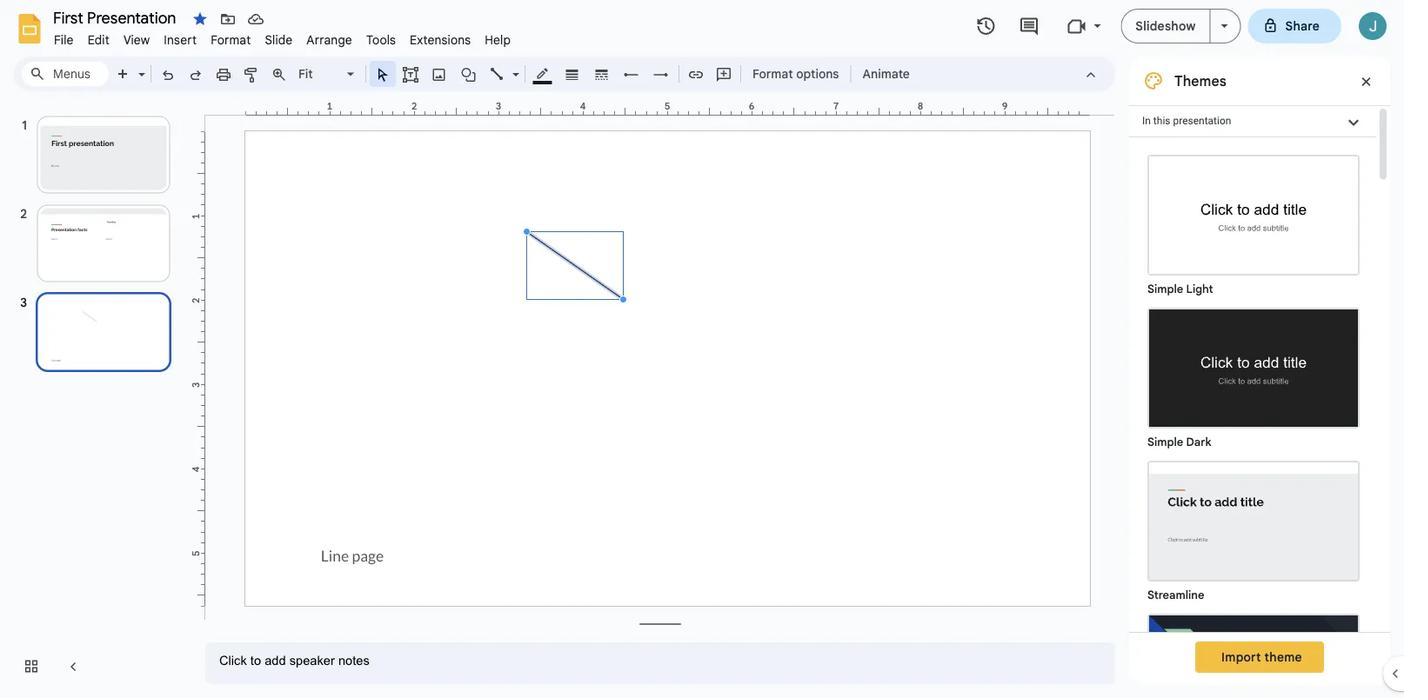 Task type: describe. For each thing, give the bounding box(es) containing it.
file menu item
[[47, 30, 81, 50]]

format options
[[753, 66, 839, 81]]

border weight option
[[562, 62, 582, 86]]

Simple Dark radio
[[1139, 299, 1368, 452]]

themes section
[[1129, 57, 1390, 699]]

themes application
[[0, 0, 1404, 699]]

border dash option
[[592, 62, 612, 86]]

menu bar banner
[[0, 0, 1404, 699]]

Menus field
[[22, 62, 109, 86]]

dark
[[1186, 435, 1211, 449]]

format menu item
[[204, 30, 258, 50]]

main toolbar
[[108, 61, 919, 87]]

line color image
[[533, 62, 553, 84]]

import
[[1222, 650, 1261, 665]]

slide menu item
[[258, 30, 300, 50]]

file
[[54, 32, 74, 47]]

options
[[796, 66, 839, 81]]

Rename text field
[[47, 7, 186, 28]]

edit
[[88, 32, 110, 47]]

presentation options image
[[1221, 24, 1228, 28]]

Streamline radio
[[1139, 452, 1368, 606]]

import theme button
[[1195, 642, 1324, 673]]

share
[[1285, 18, 1320, 33]]

Focus radio
[[1139, 606, 1368, 699]]



Task type: locate. For each thing, give the bounding box(es) containing it.
presentation
[[1173, 115, 1231, 127]]

insert menu item
[[157, 30, 204, 50]]

in this presentation tab
[[1129, 105, 1376, 137]]

extensions
[[410, 32, 471, 47]]

edit menu item
[[81, 30, 116, 50]]

navigation inside "themes" application
[[0, 98, 191, 699]]

arrange
[[307, 32, 352, 47]]

help
[[485, 32, 511, 47]]

option group containing simple light
[[1129, 137, 1376, 699]]

Simple Light radio
[[1139, 146, 1368, 699]]

in
[[1142, 115, 1151, 127]]

simple left light at right top
[[1148, 282, 1183, 296]]

extensions menu item
[[403, 30, 478, 50]]

format for format options
[[753, 66, 793, 81]]

simple for simple light
[[1148, 282, 1183, 296]]

simple
[[1148, 282, 1183, 296], [1148, 435, 1183, 449]]

insert image image
[[429, 62, 449, 86]]

format
[[211, 32, 251, 47], [753, 66, 793, 81]]

menu bar inside menu bar banner
[[47, 23, 518, 51]]

0 vertical spatial simple
[[1148, 282, 1183, 296]]

option group inside themes section
[[1129, 137, 1376, 699]]

1 vertical spatial format
[[753, 66, 793, 81]]

tools
[[366, 32, 396, 47]]

help menu item
[[478, 30, 518, 50]]

menu bar containing file
[[47, 23, 518, 51]]

simple left dark
[[1148, 435, 1183, 449]]

slideshow
[[1136, 18, 1196, 33]]

light
[[1186, 282, 1213, 296]]

format options button
[[745, 61, 847, 87]]

streamline
[[1148, 589, 1205, 602]]

Star checkbox
[[188, 7, 212, 31]]

animate button
[[855, 61, 918, 87]]

slideshow button
[[1121, 9, 1211, 43]]

format for format
[[211, 32, 251, 47]]

simple dark
[[1148, 435, 1211, 449]]

import theme
[[1222, 650, 1302, 665]]

option group
[[1129, 137, 1376, 699]]

insert
[[164, 32, 197, 47]]

share button
[[1248, 9, 1342, 43]]

themes
[[1174, 72, 1227, 90]]

new slide with layout image
[[134, 63, 145, 69]]

1 horizontal spatial format
[[753, 66, 793, 81]]

navigation
[[0, 98, 191, 699]]

menu bar
[[47, 23, 518, 51]]

format inside button
[[753, 66, 793, 81]]

slide
[[265, 32, 293, 47]]

arrange menu item
[[300, 30, 359, 50]]

format down star option
[[211, 32, 251, 47]]

focus image
[[1149, 616, 1358, 699]]

theme
[[1265, 650, 1302, 665]]

simple light
[[1148, 282, 1213, 296]]

this
[[1153, 115, 1171, 127]]

2 simple from the top
[[1148, 435, 1183, 449]]

0 horizontal spatial format
[[211, 32, 251, 47]]

in this presentation
[[1142, 115, 1231, 127]]

Zoom field
[[293, 62, 362, 87]]

Zoom text field
[[296, 62, 345, 86]]

tools menu item
[[359, 30, 403, 50]]

0 vertical spatial format
[[211, 32, 251, 47]]

animate
[[863, 66, 910, 81]]

line end list. arrow style: none selected. option
[[651, 62, 671, 86]]

simple for simple dark
[[1148, 435, 1183, 449]]

1 vertical spatial simple
[[1148, 435, 1183, 449]]

line start list. arrow style: none selected. option
[[622, 62, 642, 86]]

format inside menu item
[[211, 32, 251, 47]]

view menu item
[[116, 30, 157, 50]]

format left options
[[753, 66, 793, 81]]

1 simple from the top
[[1148, 282, 1183, 296]]

shape image
[[459, 62, 479, 86]]

view
[[123, 32, 150, 47]]



Task type: vqa. For each thing, say whether or not it's contained in the screenshot.
FONT SIZE field on the left top
no



